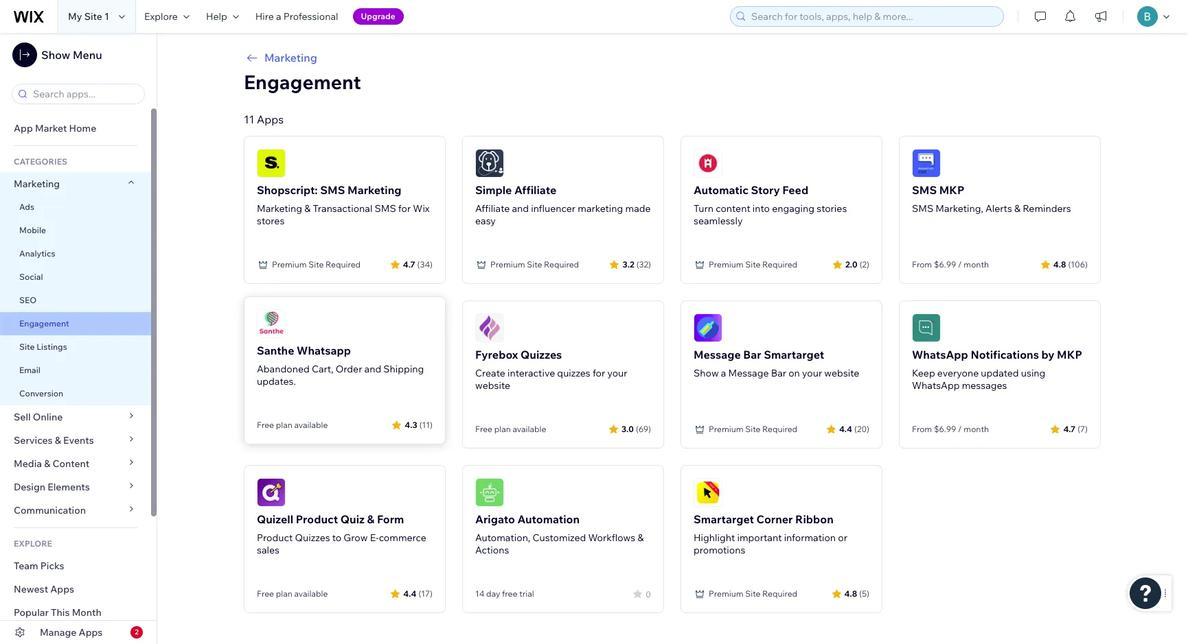 Task type: vqa. For each thing, say whether or not it's contained in the screenshot.


Task type: describe. For each thing, give the bounding box(es) containing it.
help button
[[198, 0, 247, 33]]

& right media
[[44, 458, 50, 470]]

(2)
[[860, 259, 869, 270]]

1 vertical spatial bar
[[771, 367, 786, 380]]

and inside santhe whatsapp abandoned cart, order and shipping updates.
[[364, 363, 381, 376]]

& inside arigato automation automation, customized workflows & actions
[[638, 532, 644, 545]]

smartarget corner ribbon logo image
[[694, 479, 722, 507]]

sell online link
[[0, 406, 151, 429]]

14
[[475, 589, 484, 600]]

interactive
[[507, 367, 555, 380]]

free
[[502, 589, 517, 600]]

information
[[784, 532, 836, 545]]

premium site required for story
[[709, 260, 797, 270]]

available for quiz
[[294, 589, 328, 600]]

premium for shopscript:
[[272, 260, 307, 270]]

sell online
[[14, 411, 63, 424]]

4.7 (7)
[[1063, 424, 1088, 434]]

required for story
[[762, 260, 797, 270]]

11 apps
[[244, 113, 284, 126]]

sms left wix
[[375, 203, 396, 215]]

show inside button
[[41, 48, 70, 62]]

and inside simple affiliate affiliate and influencer marketing made easy
[[512, 203, 529, 215]]

quizzes inside "quizell product quiz & form product quizzes to grow e-commerce sales"
[[295, 532, 330, 545]]

2 whatsapp from the top
[[912, 380, 960, 392]]

show inside message bar smartarget show a message bar on your website
[[694, 367, 719, 380]]

a inside message bar smartarget show a message bar on your website
[[721, 367, 726, 380]]

4.3
[[405, 420, 417, 430]]

simple
[[475, 183, 512, 197]]

premium site required for bar
[[709, 424, 797, 435]]

home
[[69, 122, 96, 135]]

order
[[336, 363, 362, 376]]

newest
[[14, 584, 48, 596]]

for inside shopscript: sms marketing marketing & transactional sms for wix stores
[[398, 203, 411, 215]]

show menu button
[[12, 43, 102, 67]]

seo link
[[0, 289, 151, 312]]

0 vertical spatial message
[[694, 348, 741, 362]]

premium for automatic
[[709, 260, 743, 270]]

arigato automation automation, customized workflows & actions
[[475, 513, 644, 557]]

14 day free trial
[[475, 589, 534, 600]]

site for shopscript:
[[309, 260, 324, 270]]

month for mkp
[[964, 260, 989, 270]]

categories
[[14, 157, 67, 167]]

4.4 (17)
[[403, 589, 433, 599]]

& inside "quizell product quiz & form product quizzes to grow e-commerce sales"
[[367, 513, 374, 527]]

communication link
[[0, 499, 151, 523]]

arigato automation logo image
[[475, 479, 504, 507]]

available for abandoned
[[294, 420, 328, 431]]

shopscript: sms marketing logo image
[[257, 149, 286, 178]]

my
[[68, 10, 82, 23]]

made
[[625, 203, 651, 215]]

hire a professional link
[[247, 0, 346, 33]]

fyrebox quizzes create interactive quizzes for your website
[[475, 348, 627, 392]]

$6.99 for sms
[[934, 260, 956, 270]]

hire a professional
[[255, 10, 338, 23]]

4.7 for whatsapp notifications by mkp
[[1063, 424, 1076, 434]]

from for sms mkp
[[912, 260, 932, 270]]

analytics link
[[0, 242, 151, 266]]

explore
[[14, 539, 52, 549]]

smartarget inside message bar smartarget show a message bar on your website
[[764, 348, 824, 362]]

3.2
[[623, 259, 634, 270]]

4.8 (106)
[[1053, 259, 1088, 270]]

popular
[[14, 607, 49, 619]]

premium site required for affiliate
[[490, 260, 579, 270]]

(11)
[[419, 420, 433, 430]]

quizzes
[[557, 367, 590, 380]]

free plan available for quiz
[[257, 589, 328, 600]]

media & content link
[[0, 453, 151, 476]]

notifications
[[971, 348, 1039, 362]]

4.8 for sms mkp
[[1053, 259, 1066, 270]]

(20)
[[854, 424, 869, 434]]

automation
[[517, 513, 580, 527]]

4.8 for smartarget corner ribbon
[[844, 589, 857, 599]]

free for santhe whatsapp
[[257, 420, 274, 431]]

sms up transactional
[[320, 183, 345, 197]]

your inside message bar smartarget show a message bar on your website
[[802, 367, 822, 380]]

0 horizontal spatial bar
[[743, 348, 761, 362]]

premium for smartarget
[[709, 589, 743, 600]]

content
[[716, 203, 750, 215]]

month for notifications
[[964, 424, 989, 435]]

or
[[838, 532, 847, 545]]

social link
[[0, 266, 151, 289]]

automation,
[[475, 532, 530, 545]]

into
[[753, 203, 770, 215]]

(69)
[[636, 424, 651, 434]]

grow
[[344, 532, 368, 545]]

seo
[[19, 295, 37, 306]]

to
[[332, 532, 341, 545]]

team picks link
[[0, 555, 151, 578]]

corner
[[756, 513, 793, 527]]

workflows
[[588, 532, 635, 545]]

premium site required for sms
[[272, 260, 361, 270]]

sms down sms mkp logo
[[912, 183, 937, 197]]

engaging
[[772, 203, 815, 215]]

by
[[1041, 348, 1054, 362]]

mobile
[[19, 225, 46, 236]]

1 horizontal spatial affiliate
[[514, 183, 556, 197]]

from $6.99 / month for whatsapp
[[912, 424, 989, 435]]

site for simple
[[527, 260, 542, 270]]

1 vertical spatial product
[[257, 532, 293, 545]]

site for automatic
[[745, 260, 760, 270]]

listings
[[37, 342, 67, 352]]

3.0
[[621, 424, 634, 434]]

team picks
[[14, 560, 64, 573]]

quizell product quiz & form product quizzes to grow e-commerce sales
[[257, 513, 426, 557]]

email link
[[0, 359, 151, 383]]

online
[[33, 411, 63, 424]]

free plan available for abandoned
[[257, 420, 328, 431]]

free for quizell product quiz & form
[[257, 589, 274, 600]]

quiz
[[341, 513, 365, 527]]

smartarget inside smartarget corner ribbon highlight important information or promotions
[[694, 513, 754, 527]]

site listings
[[19, 342, 67, 352]]

for inside fyrebox quizzes create interactive quizzes for your website
[[593, 367, 605, 380]]

1 whatsapp from the top
[[912, 348, 968, 362]]

Search for tools, apps, help & more... field
[[747, 7, 999, 26]]

sms mkp sms marketing, alerts & reminders
[[912, 183, 1071, 215]]

elements
[[48, 481, 90, 494]]

free for fyrebox quizzes
[[475, 424, 492, 435]]

11
[[244, 113, 254, 126]]

santhe whatsapp logo image
[[257, 310, 286, 339]]

shopscript:
[[257, 183, 318, 197]]

plan for quiz
[[276, 589, 292, 600]]

commerce
[[379, 532, 426, 545]]

santhe
[[257, 344, 294, 358]]

stories
[[817, 203, 847, 215]]

(17)
[[419, 589, 433, 599]]

day
[[486, 589, 500, 600]]

marketing up transactional
[[348, 183, 401, 197]]

website inside fyrebox quizzes create interactive quizzes for your website
[[475, 380, 510, 392]]

fyrebox
[[475, 348, 518, 362]]

social
[[19, 272, 43, 282]]

message bar smartarget logo image
[[694, 314, 722, 343]]

marketing
[[578, 203, 623, 215]]

apps for newest apps
[[50, 584, 74, 596]]

media
[[14, 458, 42, 470]]



Task type: locate. For each thing, give the bounding box(es) containing it.
1 horizontal spatial for
[[593, 367, 605, 380]]

hire
[[255, 10, 274, 23]]

1 horizontal spatial your
[[802, 367, 822, 380]]

automatic
[[694, 183, 748, 197]]

1 vertical spatial from
[[912, 424, 932, 435]]

events
[[63, 435, 94, 447]]

automatic story feed turn content into engaging stories seamlessly
[[694, 183, 847, 227]]

1 vertical spatial /
[[958, 424, 962, 435]]

0 horizontal spatial and
[[364, 363, 381, 376]]

for right quizzes
[[593, 367, 605, 380]]

smartarget corner ribbon highlight important information or promotions
[[694, 513, 847, 557]]

4.4 for message bar smartarget
[[839, 424, 852, 434]]

/
[[958, 260, 962, 270], [958, 424, 962, 435]]

required for corner
[[762, 589, 797, 600]]

engagement link
[[0, 312, 151, 336]]

0 vertical spatial bar
[[743, 348, 761, 362]]

1 horizontal spatial apps
[[79, 627, 103, 639]]

2 vertical spatial apps
[[79, 627, 103, 639]]

premium down stores at the left top of page
[[272, 260, 307, 270]]

free down 'create'
[[475, 424, 492, 435]]

2 horizontal spatial apps
[[257, 113, 284, 126]]

0 horizontal spatial 4.8
[[844, 589, 857, 599]]

show
[[41, 48, 70, 62], [694, 367, 719, 380]]

message bar smartarget show a message bar on your website
[[694, 348, 859, 380]]

& right alerts
[[1014, 203, 1020, 215]]

available for create
[[513, 424, 546, 435]]

media & content
[[14, 458, 89, 470]]

alerts
[[985, 203, 1012, 215]]

sms left marketing,
[[912, 203, 933, 215]]

quizell product quiz & form logo image
[[257, 479, 286, 507]]

quizzes up interactive
[[521, 348, 562, 362]]

simple affiliate affiliate and influencer marketing made easy
[[475, 183, 651, 227]]

mkp up marketing,
[[939, 183, 964, 197]]

affiliate down simple
[[475, 203, 510, 215]]

seamlessly
[[694, 215, 743, 227]]

0 horizontal spatial for
[[398, 203, 411, 215]]

0 horizontal spatial your
[[607, 367, 627, 380]]

message
[[694, 348, 741, 362], [728, 367, 769, 380]]

0 vertical spatial 4.8
[[1053, 259, 1066, 270]]

premium down promotions
[[709, 589, 743, 600]]

on
[[788, 367, 800, 380]]

marketing down hire a professional
[[264, 51, 317, 65]]

premium site required for corner
[[709, 589, 797, 600]]

and down simple
[[512, 203, 529, 215]]

4.4 left (20)
[[839, 424, 852, 434]]

stores
[[257, 215, 284, 227]]

updates.
[[257, 376, 296, 388]]

plan for create
[[494, 424, 511, 435]]

1 horizontal spatial website
[[824, 367, 859, 380]]

plan down 'create'
[[494, 424, 511, 435]]

this
[[51, 607, 70, 619]]

show left the menu
[[41, 48, 70, 62]]

manage apps
[[40, 627, 103, 639]]

1 horizontal spatial a
[[721, 367, 726, 380]]

from right (2)
[[912, 260, 932, 270]]

4.4 left (17)
[[403, 589, 416, 599]]

mkp right by
[[1057, 348, 1082, 362]]

apps for manage apps
[[79, 627, 103, 639]]

required down 'on'
[[762, 424, 797, 435]]

popular this month
[[14, 607, 102, 619]]

1 vertical spatial and
[[364, 363, 381, 376]]

0 vertical spatial a
[[276, 10, 281, 23]]

e-
[[370, 532, 379, 545]]

a down message bar smartarget logo
[[721, 367, 726, 380]]

1 horizontal spatial bar
[[771, 367, 786, 380]]

whatsapp notifications by mkp logo image
[[912, 314, 941, 343]]

4.8 left (5) at the bottom of the page
[[844, 589, 857, 599]]

from $6.99 / month for sms
[[912, 260, 989, 270]]

0 vertical spatial month
[[964, 260, 989, 270]]

mkp inside sms mkp sms marketing, alerts & reminders
[[939, 183, 964, 197]]

whatsapp up keep
[[912, 348, 968, 362]]

product down 'quizell'
[[257, 532, 293, 545]]

required for bar
[[762, 424, 797, 435]]

ribbon
[[795, 513, 834, 527]]

plan for abandoned
[[276, 420, 292, 431]]

whatsapp
[[297, 344, 351, 358]]

0 vertical spatial show
[[41, 48, 70, 62]]

highlight
[[694, 532, 735, 545]]

month down messages
[[964, 424, 989, 435]]

month
[[72, 607, 102, 619]]

0 vertical spatial product
[[296, 513, 338, 527]]

updated
[[981, 367, 1019, 380]]

1 horizontal spatial 4.8
[[1053, 259, 1066, 270]]

2 / from the top
[[958, 424, 962, 435]]

required
[[326, 260, 361, 270], [544, 260, 579, 270], [762, 260, 797, 270], [762, 424, 797, 435], [762, 589, 797, 600]]

0 vertical spatial for
[[398, 203, 411, 215]]

santhe whatsapp abandoned cart, order and shipping updates.
[[257, 344, 424, 388]]

and right order
[[364, 363, 381, 376]]

analytics
[[19, 249, 55, 259]]

1 vertical spatial $6.99
[[934, 424, 956, 435]]

required down the important
[[762, 589, 797, 600]]

0 horizontal spatial 4.7
[[403, 259, 415, 270]]

communication
[[14, 505, 88, 517]]

0 horizontal spatial mkp
[[939, 183, 964, 197]]

product up to
[[296, 513, 338, 527]]

month
[[964, 260, 989, 270], [964, 424, 989, 435]]

marketing down the categories
[[14, 178, 60, 190]]

messages
[[962, 380, 1007, 392]]

message left 'on'
[[728, 367, 769, 380]]

apps right 11
[[257, 113, 284, 126]]

marketing inside sidebar element
[[14, 178, 60, 190]]

& left events
[[55, 435, 61, 447]]

(34)
[[417, 259, 433, 270]]

1 vertical spatial month
[[964, 424, 989, 435]]

available down "quizell product quiz & form product quizzes to grow e-commerce sales"
[[294, 589, 328, 600]]

site for smartarget
[[745, 589, 760, 600]]

0 horizontal spatial apps
[[50, 584, 74, 596]]

free
[[257, 420, 274, 431], [475, 424, 492, 435], [257, 589, 274, 600]]

free plan available down sales
[[257, 589, 328, 600]]

market
[[35, 122, 67, 135]]

1 month from the top
[[964, 260, 989, 270]]

bar
[[743, 348, 761, 362], [771, 367, 786, 380]]

0 horizontal spatial affiliate
[[475, 203, 510, 215]]

1 horizontal spatial quizzes
[[521, 348, 562, 362]]

& inside "link"
[[55, 435, 61, 447]]

1 / from the top
[[958, 260, 962, 270]]

1 vertical spatial show
[[694, 367, 719, 380]]

simple affiliate logo image
[[475, 149, 504, 178]]

mkp inside whatsapp notifications by mkp keep everyone updated using whatsapp messages
[[1057, 348, 1082, 362]]

message down message bar smartarget logo
[[694, 348, 741, 362]]

upgrade button
[[353, 8, 404, 25]]

apps up this at the bottom
[[50, 584, 74, 596]]

available down interactive
[[513, 424, 546, 435]]

available
[[294, 420, 328, 431], [513, 424, 546, 435], [294, 589, 328, 600]]

marketing down shopscript:
[[257, 203, 302, 215]]

team
[[14, 560, 38, 573]]

4.7 left (7)
[[1063, 424, 1076, 434]]

0 vertical spatial engagement
[[244, 70, 361, 94]]

1 from $6.99 / month from the top
[[912, 260, 989, 270]]

1 vertical spatial affiliate
[[475, 203, 510, 215]]

$6.99 down everyone
[[934, 424, 956, 435]]

0 vertical spatial apps
[[257, 113, 284, 126]]

0 horizontal spatial product
[[257, 532, 293, 545]]

your inside fyrebox quizzes create interactive quizzes for your website
[[607, 367, 627, 380]]

your right 'on'
[[802, 367, 822, 380]]

1 vertical spatial engagement
[[19, 319, 69, 329]]

1 vertical spatial for
[[593, 367, 605, 380]]

1 horizontal spatial product
[[296, 513, 338, 527]]

show down message bar smartarget logo
[[694, 367, 719, 380]]

fyrebox quizzes logo image
[[475, 314, 504, 343]]

1 horizontal spatial marketing link
[[244, 49, 1101, 66]]

$6.99 down marketing,
[[934, 260, 956, 270]]

easy
[[475, 215, 496, 227]]

(106)
[[1068, 259, 1088, 270]]

1 horizontal spatial 4.4
[[839, 424, 852, 434]]

0 vertical spatial and
[[512, 203, 529, 215]]

4.4
[[839, 424, 852, 434], [403, 589, 416, 599]]

whatsapp left messages
[[912, 380, 960, 392]]

0 horizontal spatial engagement
[[19, 319, 69, 329]]

Search apps... field
[[29, 84, 140, 104]]

0 horizontal spatial website
[[475, 380, 510, 392]]

picks
[[40, 560, 64, 573]]

available down updates.
[[294, 420, 328, 431]]

plan down updates.
[[276, 420, 292, 431]]

1 vertical spatial from $6.99 / month
[[912, 424, 989, 435]]

0 vertical spatial quizzes
[[521, 348, 562, 362]]

/ for mkp
[[958, 260, 962, 270]]

1 horizontal spatial mkp
[[1057, 348, 1082, 362]]

& inside shopscript: sms marketing marketing & transactional sms for wix stores
[[304, 203, 311, 215]]

required for affiliate
[[544, 260, 579, 270]]

0 vertical spatial 4.4
[[839, 424, 852, 434]]

0 vertical spatial $6.99
[[934, 260, 956, 270]]

premium site required
[[272, 260, 361, 270], [490, 260, 579, 270], [709, 260, 797, 270], [709, 424, 797, 435], [709, 589, 797, 600]]

actions
[[475, 545, 509, 557]]

shopscript: sms marketing marketing & transactional sms for wix stores
[[257, 183, 430, 227]]

customized
[[532, 532, 586, 545]]

1 vertical spatial a
[[721, 367, 726, 380]]

menu
[[73, 48, 102, 62]]

premium up smartarget corner ribbon logo
[[709, 424, 743, 435]]

0 horizontal spatial quizzes
[[295, 532, 330, 545]]

engagement inside sidebar element
[[19, 319, 69, 329]]

a right hire
[[276, 10, 281, 23]]

quizell
[[257, 513, 293, 527]]

0 vertical spatial /
[[958, 260, 962, 270]]

1 vertical spatial whatsapp
[[912, 380, 960, 392]]

newest apps
[[14, 584, 74, 596]]

1 $6.99 from the top
[[934, 260, 956, 270]]

free plan available for create
[[475, 424, 546, 435]]

2 from from the top
[[912, 424, 932, 435]]

/ down everyone
[[958, 424, 962, 435]]

& down shopscript:
[[304, 203, 311, 215]]

2 your from the left
[[802, 367, 822, 380]]

1 vertical spatial quizzes
[[295, 532, 330, 545]]

apps for 11 apps
[[257, 113, 284, 126]]

1 vertical spatial 4.8
[[844, 589, 857, 599]]

help
[[206, 10, 227, 23]]

required down influencer
[[544, 260, 579, 270]]

1 vertical spatial marketing link
[[0, 172, 151, 196]]

1 vertical spatial 4.4
[[403, 589, 416, 599]]

free plan available down 'create'
[[475, 424, 546, 435]]

required down engaging on the top of page
[[762, 260, 797, 270]]

1 horizontal spatial engagement
[[244, 70, 361, 94]]

sms mkp logo image
[[912, 149, 941, 178]]

smartarget up 'on'
[[764, 348, 824, 362]]

& right workflows
[[638, 532, 644, 545]]

4.8 left (106)
[[1053, 259, 1066, 270]]

4.7 left (34)
[[403, 259, 415, 270]]

1
[[104, 10, 109, 23]]

services & events link
[[0, 429, 151, 453]]

required for sms
[[326, 260, 361, 270]]

1 horizontal spatial and
[[512, 203, 529, 215]]

1 horizontal spatial 4.7
[[1063, 424, 1076, 434]]

1 vertical spatial apps
[[50, 584, 74, 596]]

sell
[[14, 411, 31, 424]]

smartarget up highlight
[[694, 513, 754, 527]]

1 vertical spatial 4.7
[[1063, 424, 1076, 434]]

& inside sms mkp sms marketing, alerts & reminders
[[1014, 203, 1020, 215]]

quizzes inside fyrebox quizzes create interactive quizzes for your website
[[521, 348, 562, 362]]

ads
[[19, 202, 34, 212]]

automatic story feed logo image
[[694, 149, 722, 178]]

story
[[751, 183, 780, 197]]

show menu
[[41, 48, 102, 62]]

0 horizontal spatial smartarget
[[694, 513, 754, 527]]

4.3 (11)
[[405, 420, 433, 430]]

plan down sales
[[276, 589, 292, 600]]

0 vertical spatial affiliate
[[514, 183, 556, 197]]

2 month from the top
[[964, 424, 989, 435]]

0 vertical spatial 4.7
[[403, 259, 415, 270]]

site inside site listings 'link'
[[19, 342, 35, 352]]

1 vertical spatial smartarget
[[694, 513, 754, 527]]

free down sales
[[257, 589, 274, 600]]

your right quizzes
[[607, 367, 627, 380]]

marketing,
[[936, 203, 983, 215]]

0 horizontal spatial a
[[276, 10, 281, 23]]

free down updates.
[[257, 420, 274, 431]]

whatsapp notifications by mkp keep everyone updated using whatsapp messages
[[912, 348, 1082, 392]]

4.7 for shopscript: sms marketing
[[403, 259, 415, 270]]

&
[[304, 203, 311, 215], [1014, 203, 1020, 215], [55, 435, 61, 447], [44, 458, 50, 470], [367, 513, 374, 527], [638, 532, 644, 545]]

quizzes left to
[[295, 532, 330, 545]]

from $6.99 / month down marketing,
[[912, 260, 989, 270]]

apps down "month"
[[79, 627, 103, 639]]

$6.99 for whatsapp
[[934, 424, 956, 435]]

4.4 for quizell product quiz & form
[[403, 589, 416, 599]]

premium down seamlessly
[[709, 260, 743, 270]]

transactional
[[313, 203, 372, 215]]

/ down marketing,
[[958, 260, 962, 270]]

quizzes
[[521, 348, 562, 362], [295, 532, 330, 545]]

popular this month link
[[0, 602, 151, 625]]

engagement up site listings
[[19, 319, 69, 329]]

0 vertical spatial mkp
[[939, 183, 964, 197]]

from $6.99 / month down messages
[[912, 424, 989, 435]]

sidebar element
[[0, 33, 157, 645]]

explore
[[144, 10, 178, 23]]

0 vertical spatial marketing link
[[244, 49, 1101, 66]]

free plan available down updates.
[[257, 420, 328, 431]]

required down transactional
[[326, 260, 361, 270]]

2
[[135, 628, 139, 637]]

newest apps link
[[0, 578, 151, 602]]

1 vertical spatial mkp
[[1057, 348, 1082, 362]]

2 $6.99 from the top
[[934, 424, 956, 435]]

website right 'on'
[[824, 367, 859, 380]]

0 horizontal spatial show
[[41, 48, 70, 62]]

0 horizontal spatial 4.4
[[403, 589, 416, 599]]

month down marketing,
[[964, 260, 989, 270]]

site listings link
[[0, 336, 151, 359]]

from down keep
[[912, 424, 932, 435]]

0 vertical spatial smartarget
[[764, 348, 824, 362]]

3.0 (69)
[[621, 424, 651, 434]]

premium for message
[[709, 424, 743, 435]]

cart,
[[312, 363, 333, 376]]

1 horizontal spatial smartarget
[[764, 348, 824, 362]]

1 vertical spatial message
[[728, 367, 769, 380]]

premium down easy
[[490, 260, 525, 270]]

affiliate
[[514, 183, 556, 197], [475, 203, 510, 215]]

0 vertical spatial from $6.99 / month
[[912, 260, 989, 270]]

conversion
[[19, 389, 63, 399]]

sales
[[257, 545, 279, 557]]

premium for simple
[[490, 260, 525, 270]]

2 from $6.99 / month from the top
[[912, 424, 989, 435]]

website down fyrebox
[[475, 380, 510, 392]]

& right quiz
[[367, 513, 374, 527]]

from for whatsapp notifications by mkp
[[912, 424, 932, 435]]

0 horizontal spatial marketing link
[[0, 172, 151, 196]]

/ for notifications
[[958, 424, 962, 435]]

1 your from the left
[[607, 367, 627, 380]]

app
[[14, 122, 33, 135]]

site for message
[[745, 424, 760, 435]]

website
[[824, 367, 859, 380], [475, 380, 510, 392]]

for left wix
[[398, 203, 411, 215]]

website inside message bar smartarget show a message bar on your website
[[824, 367, 859, 380]]

(5)
[[859, 589, 869, 599]]

1 horizontal spatial show
[[694, 367, 719, 380]]

0 vertical spatial whatsapp
[[912, 348, 968, 362]]

1 from from the top
[[912, 260, 932, 270]]

services
[[14, 435, 53, 447]]

affiliate up influencer
[[514, 183, 556, 197]]

0 vertical spatial from
[[912, 260, 932, 270]]

engagement up 11 apps
[[244, 70, 361, 94]]



